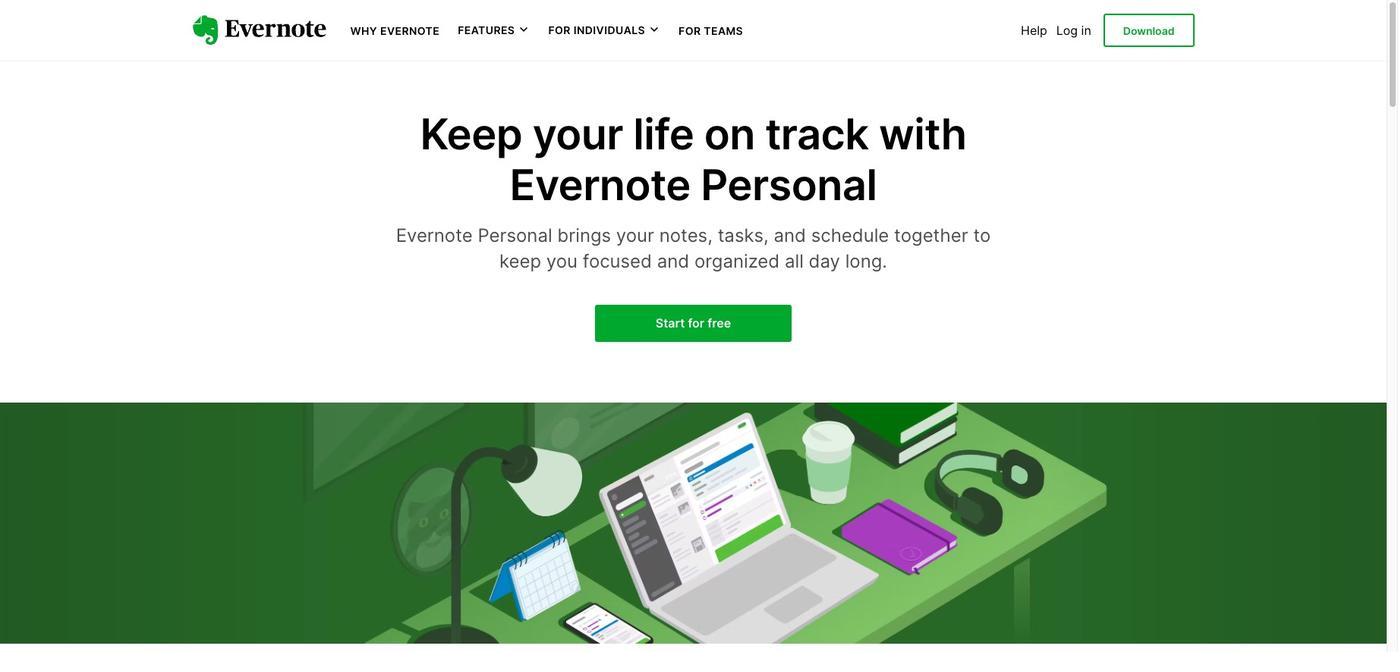 Task type: vqa. For each thing, say whether or not it's contained in the screenshot.
the top Personal
yes



Task type: describe. For each thing, give the bounding box(es) containing it.
on
[[704, 109, 755, 160]]

why
[[350, 24, 377, 37]]

together
[[894, 225, 968, 247]]

brings
[[557, 225, 611, 247]]

notes,
[[659, 225, 713, 247]]

to
[[973, 225, 991, 247]]

evernote logo image
[[192, 15, 326, 45]]

with
[[879, 109, 967, 160]]

1 horizontal spatial and
[[774, 225, 806, 247]]

keep
[[499, 250, 541, 272]]

all
[[785, 250, 804, 272]]

schedule
[[811, 225, 889, 247]]

you
[[546, 250, 578, 272]]

evernote personal brings your notes, tasks, and schedule together to keep you focused and organized all day long.
[[396, 225, 991, 272]]

log
[[1056, 23, 1078, 38]]

day
[[809, 250, 840, 272]]

for teams link
[[679, 23, 743, 38]]

for individuals button
[[548, 23, 660, 38]]

teams
[[704, 24, 743, 37]]

start
[[656, 315, 685, 331]]

features
[[458, 24, 515, 37]]

1 vertical spatial and
[[657, 250, 689, 272]]

start for free
[[656, 315, 731, 331]]

illustration for evernote professional plan image
[[0, 403, 1387, 644]]

your inside keep your life on track with evernote personal
[[533, 109, 623, 160]]

your inside evernote personal brings your notes, tasks, and schedule together to keep you focused and organized all day long.
[[616, 225, 654, 247]]

evernote inside evernote personal brings your notes, tasks, and schedule together to keep you focused and organized all day long.
[[396, 225, 473, 247]]

help
[[1021, 23, 1047, 38]]

life
[[633, 109, 694, 160]]

track
[[765, 109, 869, 160]]

download
[[1123, 24, 1175, 37]]



Task type: locate. For each thing, give the bounding box(es) containing it.
personal
[[701, 160, 877, 211], [478, 225, 552, 247]]

personal inside keep your life on track with evernote personal
[[701, 160, 877, 211]]

long.
[[845, 250, 887, 272]]

why evernote
[[350, 24, 440, 37]]

for teams
[[679, 24, 743, 37]]

for inside button
[[548, 24, 571, 37]]

keep your life on track with evernote personal
[[420, 109, 967, 211]]

evernote
[[380, 24, 440, 37], [510, 160, 691, 211], [396, 225, 473, 247]]

0 vertical spatial evernote
[[380, 24, 440, 37]]

log in link
[[1056, 23, 1091, 38]]

help link
[[1021, 23, 1047, 38]]

focused
[[583, 250, 652, 272]]

0 horizontal spatial and
[[657, 250, 689, 272]]

features button
[[458, 23, 530, 38]]

and up all
[[774, 225, 806, 247]]

personal inside evernote personal brings your notes, tasks, and schedule together to keep you focused and organized all day long.
[[478, 225, 552, 247]]

personal up keep
[[478, 225, 552, 247]]

for individuals
[[548, 24, 645, 37]]

0 vertical spatial and
[[774, 225, 806, 247]]

tasks,
[[718, 225, 769, 247]]

in
[[1081, 23, 1091, 38]]

for left "teams"
[[679, 24, 701, 37]]

for left individuals
[[548, 24, 571, 37]]

your
[[533, 109, 623, 160], [616, 225, 654, 247]]

1 vertical spatial your
[[616, 225, 654, 247]]

evernote inside why evernote link
[[380, 24, 440, 37]]

evernote inside keep your life on track with evernote personal
[[510, 160, 691, 211]]

1 horizontal spatial personal
[[701, 160, 877, 211]]

1 horizontal spatial for
[[679, 24, 701, 37]]

for
[[548, 24, 571, 37], [679, 24, 701, 37]]

personal up tasks, on the right top
[[701, 160, 877, 211]]

0 vertical spatial your
[[533, 109, 623, 160]]

individuals
[[574, 24, 645, 37]]

log in
[[1056, 23, 1091, 38]]

why evernote link
[[350, 23, 440, 38]]

organized
[[694, 250, 780, 272]]

for for for teams
[[679, 24, 701, 37]]

for for for individuals
[[548, 24, 571, 37]]

0 horizontal spatial for
[[548, 24, 571, 37]]

and
[[774, 225, 806, 247], [657, 250, 689, 272]]

0 vertical spatial personal
[[701, 160, 877, 211]]

start for free link
[[595, 305, 792, 342]]

free
[[707, 315, 731, 331]]

download link
[[1103, 14, 1194, 47]]

0 horizontal spatial personal
[[478, 225, 552, 247]]

2 vertical spatial evernote
[[396, 225, 473, 247]]

keep
[[420, 109, 522, 160]]

for
[[688, 315, 704, 331]]

1 vertical spatial personal
[[478, 225, 552, 247]]

1 vertical spatial evernote
[[510, 160, 691, 211]]

and down notes,
[[657, 250, 689, 272]]



